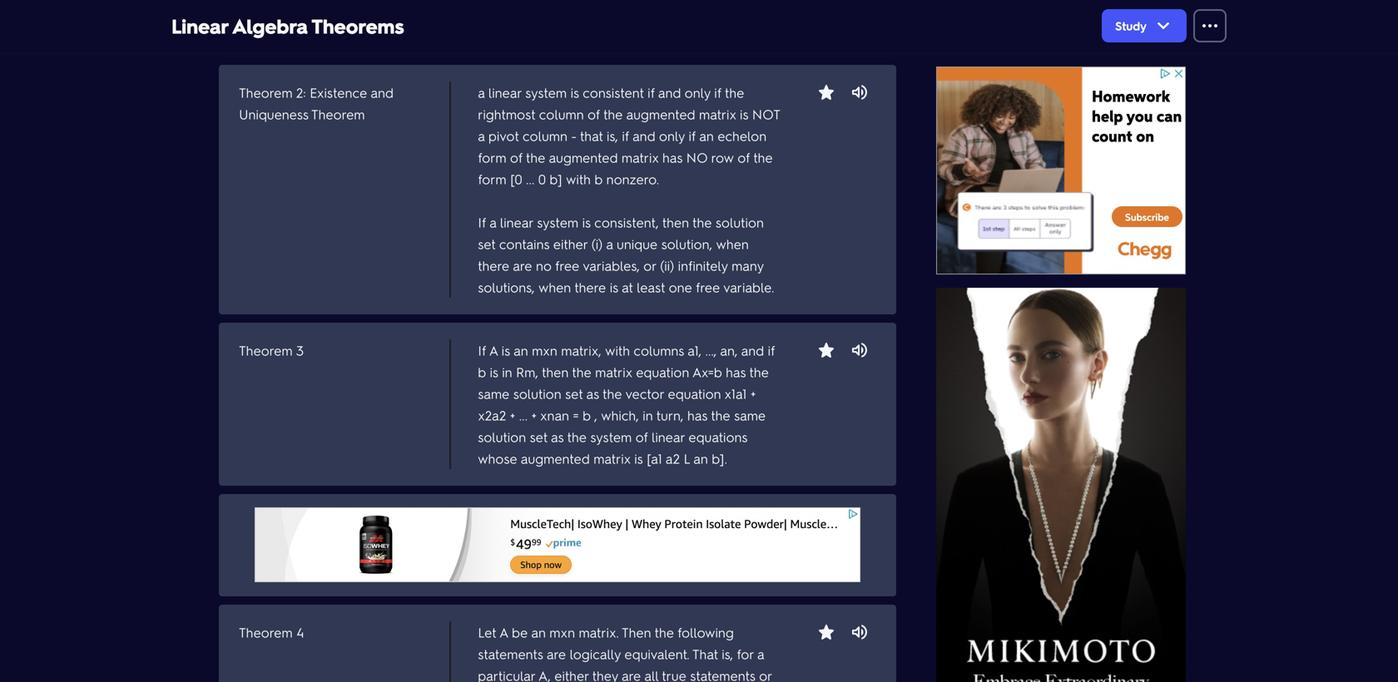 Task type: vqa. For each thing, say whether or not it's contained in the screenshot.
"Sign up" in Sign up button
no



Task type: locate. For each thing, give the bounding box(es) containing it.
1 vertical spatial column
[[522, 127, 567, 144]]

1 vertical spatial is,
[[722, 645, 733, 663]]

the up which,
[[603, 385, 622, 402]]

1 vertical spatial when
[[538, 278, 571, 296]]

0 horizontal spatial there
[[478, 257, 509, 274]]

0 vertical spatial augmented
[[626, 105, 695, 123]]

(ii)
[[660, 257, 674, 274]]

audio image for theorem 2: existence and uniqueness theorem
[[850, 82, 870, 102]]

term element
[[212, 48, 896, 315], [212, 306, 896, 486], [212, 588, 896, 682]]

theorem
[[239, 84, 293, 101], [311, 105, 365, 123], [239, 342, 293, 359], [239, 624, 293, 641]]

that
[[692, 645, 718, 663]]

if right consistent
[[648, 84, 655, 101]]

linear inside if a is an mxn matrix, with columns a1, ..., an, and if b is in rm, then the matrix equation ax=b has the same solution set as the vector equation x1a1 + x2a2 + ... + xnan = b , which, in turn, has the same solution set as the system of linear equations whose augmented matrix is [a1 a2 l an b].
[[652, 428, 685, 446]]

if a linear system is consistent, then the solution set contains either (i) a unique solution, when there are no free variables, or (ii) infinitely many solutions, when there is at least one free variable.
[[478, 213, 774, 296]]

if up x2a2
[[478, 342, 486, 359]]

in
[[270, 27, 284, 49], [502, 363, 512, 381], [643, 407, 653, 424]]

1 vertical spatial audio image
[[850, 340, 870, 360]]

and right an,
[[741, 342, 764, 359]]

has left no
[[662, 149, 683, 166]]

free down infinitely
[[696, 278, 720, 296]]

if a is an mxn matrix, with columns a1, ..., an, and if b is in rm, then the matrix equation ax=b has the same solution set as the vector equation x1a1 + x2a2 + ... + xnan = b , which, in turn, has the same solution set as the system of linear equations whose augmented matrix is [a1 a2 l an b].
[[478, 342, 775, 467]]

... inside a linear system is consistent if and only if the rightmost column of the augmented matrix is not a pivot column - that is, if and only if an echelon form of the augmented matrix has no row of the form [0 ... 0 b] with b nonzero.
[[526, 170, 534, 188]]

audio image
[[850, 622, 870, 642]]

0 vertical spatial either
[[553, 235, 588, 253]]

0 horizontal spatial has
[[662, 149, 683, 166]]

is, inside "let a be an mxn matrix. then the following statements are logically equivalent. that is, for a particular a, either they are all true statements"
[[722, 645, 733, 663]]

linear
[[488, 84, 522, 101], [500, 213, 533, 231], [652, 428, 685, 446]]

1 form from the top
[[478, 149, 506, 166]]

a for let
[[499, 624, 508, 641]]

mxn inside if a is an mxn matrix, with columns a1, ..., an, and if b is in rm, then the matrix equation ax=b has the same solution set as the vector equation x1a1 + x2a2 + ... + xnan = b , which, in turn, has the same solution set as the system of linear equations whose augmented matrix is [a1 a2 l an b].
[[532, 342, 557, 359]]

0 vertical spatial when
[[716, 235, 749, 253]]

a for if
[[489, 342, 498, 359]]

terms
[[219, 27, 265, 49]]

there up solutions,
[[478, 257, 509, 274]]

0 vertical spatial b
[[595, 170, 603, 188]]

1 vertical spatial form
[[478, 170, 506, 188]]

whose
[[478, 450, 517, 467]]

when
[[716, 235, 749, 253], [538, 278, 571, 296]]

not
[[752, 105, 779, 123]]

consistent
[[583, 84, 644, 101]]

either right a,
[[554, 667, 589, 682]]

linear up contains
[[500, 213, 533, 231]]

form down pivot
[[478, 149, 506, 166]]

mxn up rm,
[[532, 342, 557, 359]]

2 horizontal spatial b
[[595, 170, 603, 188]]

0 horizontal spatial is,
[[607, 127, 618, 144]]

1 vertical spatial as
[[551, 428, 564, 446]]

has
[[662, 149, 683, 166], [726, 363, 746, 381], [687, 407, 708, 424]]

0 vertical spatial is,
[[607, 127, 618, 144]]

if
[[648, 84, 655, 101], [714, 84, 721, 101], [622, 127, 629, 144], [689, 127, 696, 144], [768, 342, 775, 359]]

a
[[478, 84, 485, 101], [478, 127, 485, 144], [490, 213, 496, 231], [606, 235, 613, 253], [757, 645, 764, 663]]

as up ","
[[586, 385, 599, 402]]

rm,
[[516, 363, 538, 381]]

they
[[592, 667, 618, 682]]

the up the equations
[[711, 407, 730, 424]]

a right (i)
[[606, 235, 613, 253]]

0 vertical spatial only
[[685, 84, 711, 101]]

if up solutions,
[[478, 213, 486, 231]]

a
[[489, 342, 498, 359], [499, 624, 508, 641]]

1 horizontal spatial same
[[734, 407, 766, 424]]

with right b] at the left of page
[[566, 170, 591, 188]]

1 audio image from the top
[[850, 82, 870, 102]]

free
[[555, 257, 579, 274], [696, 278, 720, 296]]

1 vertical spatial free
[[696, 278, 720, 296]]

0 horizontal spatial are
[[513, 257, 532, 274]]

has right turn,
[[687, 407, 708, 424]]

in left this
[[270, 27, 284, 49]]

0 vertical spatial system
[[525, 84, 567, 101]]

b inside a linear system is consistent if and only if the rightmost column of the augmented matrix is not a pivot column - that is, if and only if an echelon form of the augmented matrix has no row of the form [0 ... 0 b] with b nonzero.
[[595, 170, 603, 188]]

a left be
[[499, 624, 508, 641]]

an right l
[[693, 450, 708, 467]]

2 vertical spatial augmented
[[521, 450, 590, 467]]

matrix.
[[579, 624, 619, 641]]

are left all
[[622, 667, 641, 682]]

1 vertical spatial statements
[[690, 667, 755, 682]]

if for if a linear system is consistent, then the solution set contains either (i) a unique solution, when there are no free variables, or (ii) infinitely many solutions, when there is at least one free variable.
[[478, 213, 486, 231]]

mxn for matrix,
[[532, 342, 557, 359]]

infinitely
[[678, 257, 728, 274]]

is left consistent, at left
[[582, 213, 591, 231]]

when up many
[[716, 235, 749, 253]]

free right no
[[555, 257, 579, 274]]

4
[[296, 624, 304, 641]]

if up no
[[689, 127, 696, 144]]

let
[[478, 624, 496, 641]]

l
[[684, 450, 690, 467]]

either left (i)
[[553, 235, 588, 253]]

0 vertical spatial with
[[566, 170, 591, 188]]

1 star image from the top
[[816, 340, 836, 360]]

form left [0
[[478, 170, 506, 188]]

equations
[[689, 428, 748, 446]]

if right an,
[[768, 342, 775, 359]]

b
[[595, 170, 603, 188], [478, 363, 486, 381], [583, 407, 591, 424]]

2 term element from the top
[[212, 306, 896, 486]]

0 vertical spatial statements
[[478, 645, 543, 663]]

xnan
[[540, 407, 569, 424]]

equation down the columns
[[636, 363, 689, 381]]

+ right x2a2
[[510, 407, 515, 424]]

1 vertical spatial if
[[478, 342, 486, 359]]

logically
[[570, 645, 621, 663]]

is, right that
[[607, 127, 618, 144]]

augmented down consistent
[[626, 105, 695, 123]]

a down solutions,
[[489, 342, 498, 359]]

0 horizontal spatial then
[[542, 363, 569, 381]]

2 vertical spatial system
[[590, 428, 632, 446]]

theorem for theorem 2: existence and uniqueness theorem
[[239, 84, 293, 101]]

a1,
[[688, 342, 702, 359]]

theorems
[[312, 13, 404, 39]]

variables,
[[583, 257, 640, 274]]

of inside if a is an mxn matrix, with columns a1, ..., an, and if b is in rm, then the matrix equation ax=b has the same solution set as the vector equation x1a1 + x2a2 + ... + xnan = b , which, in turn, has the same solution set as the system of linear equations whose augmented matrix is [a1 a2 l an b].
[[635, 428, 648, 446]]

only
[[685, 84, 711, 101], [659, 127, 685, 144]]

is, inside a linear system is consistent if and only if the rightmost column of the augmented matrix is not a pivot column - that is, if and only if an echelon form of the augmented matrix has no row of the form [0 ... 0 b] with b nonzero.
[[607, 127, 618, 144]]

linear down turn,
[[652, 428, 685, 446]]

[a1
[[647, 450, 662, 467]]

b up x2a2
[[478, 363, 486, 381]]

solution up whose
[[478, 428, 526, 446]]

0 vertical spatial same
[[478, 385, 509, 402]]

with inside a linear system is consistent if and only if the rightmost column of the augmented matrix is not a pivot column - that is, if and only if an echelon form of the augmented matrix has no row of the form [0 ... 0 b] with b nonzero.
[[566, 170, 591, 188]]

then inside if a is an mxn matrix, with columns a1, ..., an, and if b is in rm, then the matrix equation ax=b has the same solution set as the vector equation x1a1 + x2a2 + ... + xnan = b , which, in turn, has the same solution set as the system of linear equations whose augmented matrix is [a1 a2 l an b].
[[542, 363, 569, 381]]

0 horizontal spatial with
[[566, 170, 591, 188]]

matrix up nonzero.
[[622, 149, 659, 166]]

if inside if a linear system is consistent, then the solution set contains either (i) a unique solution, when there are no free variables, or (ii) infinitely many solutions, when there is at least one free variable.
[[478, 213, 486, 231]]

rightmost
[[478, 105, 535, 123]]

augmented down that
[[549, 149, 618, 166]]

1 vertical spatial then
[[542, 363, 569, 381]]

set up = on the left bottom of page
[[565, 385, 583, 402]]

of right row
[[737, 149, 750, 166]]

1 horizontal spatial there
[[575, 278, 606, 296]]

linear up rightmost
[[488, 84, 522, 101]]

1 vertical spatial system
[[537, 213, 578, 231]]

b left ","
[[583, 407, 591, 424]]

0 horizontal spatial free
[[555, 257, 579, 274]]

an,
[[720, 342, 738, 359]]

solution down rm,
[[513, 385, 561, 402]]

1 vertical spatial mxn
[[550, 624, 575, 641]]

column
[[539, 105, 584, 123], [522, 127, 567, 144]]

system inside if a is an mxn matrix, with columns a1, ..., an, and if b is in rm, then the matrix equation ax=b has the same solution set as the vector equation x1a1 + x2a2 + ... + xnan = b , which, in turn, has the same solution set as the system of linear equations whose augmented matrix is [a1 a2 l an b].
[[590, 428, 632, 446]]

... left xnan
[[519, 407, 528, 424]]

no
[[686, 149, 707, 166]]

1 horizontal spatial b
[[583, 407, 591, 424]]

system
[[525, 84, 567, 101], [537, 213, 578, 231], [590, 428, 632, 446]]

mxn for matrix.
[[550, 624, 575, 641]]

is left consistent
[[571, 84, 579, 101]]

of up [0
[[510, 149, 523, 166]]

row
[[711, 149, 734, 166]]

if right that
[[622, 127, 629, 144]]

advertisement element
[[936, 67, 1186, 275], [936, 288, 1186, 682], [255, 508, 860, 583]]

either
[[553, 235, 588, 253], [554, 667, 589, 682]]

star image for theorem 4
[[816, 622, 836, 642]]

only up no
[[685, 84, 711, 101]]

2 vertical spatial are
[[622, 667, 641, 682]]

1 if from the top
[[478, 213, 486, 231]]

(i)
[[591, 235, 603, 253]]

same down x1a1 on the bottom of the page
[[734, 407, 766, 424]]

the
[[725, 84, 744, 101], [603, 105, 623, 123], [526, 149, 545, 166], [753, 149, 773, 166], [693, 213, 712, 231], [572, 363, 591, 381], [749, 363, 769, 381], [603, 385, 622, 402], [711, 407, 730, 424], [567, 428, 587, 446], [655, 624, 674, 641]]

... left 0
[[526, 170, 534, 188]]

mxn
[[532, 342, 557, 359], [550, 624, 575, 641]]

in down vector
[[643, 407, 653, 424]]

the up equivalent.
[[655, 624, 674, 641]]

2 horizontal spatial are
[[622, 667, 641, 682]]

1 horizontal spatial then
[[662, 213, 689, 231]]

all
[[644, 667, 658, 682]]

set left contains
[[478, 235, 496, 253]]

1 vertical spatial linear
[[500, 213, 533, 231]]

1 vertical spatial b
[[478, 363, 486, 381]]

2 star image from the top
[[816, 622, 836, 642]]

0 horizontal spatial a
[[489, 342, 498, 359]]

...
[[526, 170, 534, 188], [519, 407, 528, 424]]

1 vertical spatial with
[[605, 342, 630, 359]]

1 vertical spatial are
[[547, 645, 566, 663]]

then
[[622, 624, 651, 641]]

system inside a linear system is consistent if and only if the rightmost column of the augmented matrix is not a pivot column - that is, if and only if an echelon form of the augmented matrix has no row of the form [0 ... 0 b] with b nonzero.
[[525, 84, 567, 101]]

a right for
[[757, 645, 764, 663]]

set
[[320, 27, 343, 49], [478, 235, 496, 253], [565, 385, 583, 402], [530, 428, 547, 446]]

1 horizontal spatial as
[[586, 385, 599, 402]]

in left rm,
[[502, 363, 512, 381]]

if
[[478, 213, 486, 231], [478, 342, 486, 359]]

2 vertical spatial in
[[643, 407, 653, 424]]

2 vertical spatial linear
[[652, 428, 685, 446]]

when down no
[[538, 278, 571, 296]]

system up contains
[[537, 213, 578, 231]]

b left nonzero.
[[595, 170, 603, 188]]

is
[[571, 84, 579, 101], [740, 105, 748, 123], [582, 213, 591, 231], [610, 278, 618, 296], [502, 342, 510, 359], [490, 363, 498, 381], [634, 450, 643, 467]]

augmented
[[626, 105, 695, 123], [549, 149, 618, 166], [521, 450, 590, 467]]

only up nonzero.
[[659, 127, 685, 144]]

equation
[[636, 363, 689, 381], [668, 385, 721, 402]]

same up x2a2
[[478, 385, 509, 402]]

0 vertical spatial if
[[478, 213, 486, 231]]

theorem left 4 at left bottom
[[239, 624, 293, 641]]

0 vertical spatial linear
[[488, 84, 522, 101]]

2 horizontal spatial has
[[726, 363, 746, 381]]

more image
[[1200, 16, 1220, 36]]

and right existence
[[371, 84, 393, 101]]

0 horizontal spatial statements
[[478, 645, 543, 663]]

1 horizontal spatial a
[[499, 624, 508, 641]]

[0
[[510, 170, 522, 188]]

solution,
[[661, 235, 712, 253]]

0 vertical spatial a
[[489, 342, 498, 359]]

0 horizontal spatial as
[[551, 428, 564, 446]]

1 horizontal spatial has
[[687, 407, 708, 424]]

system up rightmost
[[525, 84, 567, 101]]

theorem for theorem 3
[[239, 342, 293, 359]]

1 term element from the top
[[212, 48, 896, 315]]

is, left for
[[722, 645, 733, 663]]

is,
[[607, 127, 618, 144], [722, 645, 733, 663]]

0 horizontal spatial when
[[538, 278, 571, 296]]

1 vertical spatial solution
[[513, 385, 561, 402]]

0 vertical spatial mxn
[[532, 342, 557, 359]]

b].
[[712, 450, 727, 467]]

either inside "let a be an mxn matrix. then the following statements are logically equivalent. that is, for a particular a, either they are all true statements"
[[554, 667, 589, 682]]

2 audio image from the top
[[850, 340, 870, 360]]

0 vertical spatial in
[[270, 27, 284, 49]]

3
[[296, 342, 304, 359]]

theorem 3
[[239, 342, 304, 359]]

0 vertical spatial solution
[[716, 213, 764, 231]]

the down echelon
[[753, 149, 773, 166]]

audio image
[[850, 82, 870, 102], [850, 340, 870, 360]]

2 if from the top
[[478, 342, 486, 359]]

0 vertical spatial audio image
[[850, 82, 870, 102]]

mxn left matrix.
[[550, 624, 575, 641]]

0 vertical spatial has
[[662, 149, 683, 166]]

0 vertical spatial are
[[513, 257, 532, 274]]

term element containing theorem 3
[[212, 306, 896, 486]]

column left - on the top left
[[522, 127, 567, 144]]

solution
[[716, 213, 764, 231], [513, 385, 561, 402], [478, 428, 526, 446]]

then right rm,
[[542, 363, 569, 381]]

solution up many
[[716, 213, 764, 231]]

0 horizontal spatial +
[[510, 407, 515, 424]]

1 horizontal spatial is,
[[722, 645, 733, 663]]

matrix
[[699, 105, 736, 123], [622, 149, 659, 166], [595, 363, 632, 381], [594, 450, 631, 467]]

1 horizontal spatial with
[[605, 342, 630, 359]]

mxn inside "let a be an mxn matrix. then the following statements are logically equivalent. that is, for a particular a, either they are all true statements"
[[550, 624, 575, 641]]

theorem up uniqueness
[[239, 84, 293, 101]]

a inside "let a be an mxn matrix. then the following statements are logically equivalent. that is, for a particular a, either they are all true statements"
[[499, 624, 508, 641]]

with
[[566, 170, 591, 188], [605, 342, 630, 359]]

linear inside a linear system is consistent if and only if the rightmost column of the augmented matrix is not a pivot column - that is, if and only if an echelon form of the augmented matrix has no row of the form [0 ... 0 b] with b nonzero.
[[488, 84, 522, 101]]

0 vertical spatial then
[[662, 213, 689, 231]]

same
[[478, 385, 509, 402], [734, 407, 766, 424]]

1 vertical spatial either
[[554, 667, 589, 682]]

theorem left 3
[[239, 342, 293, 359]]

and
[[371, 84, 393, 101], [658, 84, 681, 101], [633, 127, 655, 144], [741, 342, 764, 359]]

set inside if a linear system is consistent, then the solution set contains either (i) a unique solution, when there are no free variables, or (ii) infinitely many solutions, when there is at least one free variable.
[[478, 235, 496, 253]]

-
[[571, 127, 577, 144]]

with right matrix,
[[605, 342, 630, 359]]

theorem 4 link
[[239, 624, 304, 641]]

the down = on the left bottom of page
[[567, 428, 587, 446]]

0 vertical spatial star image
[[816, 340, 836, 360]]

1 horizontal spatial in
[[502, 363, 512, 381]]

the up solution,
[[693, 213, 712, 231]]

1 vertical spatial ...
[[519, 407, 528, 424]]

term element containing theorem 2: existence and uniqueness theorem
[[212, 48, 896, 315]]

0 vertical spatial form
[[478, 149, 506, 166]]

1 vertical spatial same
[[734, 407, 766, 424]]

,
[[595, 407, 597, 424]]

equation down ax=b
[[668, 385, 721, 402]]

has up x1a1 on the bottom of the page
[[726, 363, 746, 381]]

there down variables,
[[575, 278, 606, 296]]

1 vertical spatial star image
[[816, 622, 836, 642]]

1 vertical spatial in
[[502, 363, 512, 381]]

unique
[[617, 235, 658, 253]]

augmented down xnan
[[521, 450, 590, 467]]

0 vertical spatial free
[[555, 257, 579, 274]]

1 horizontal spatial statements
[[690, 667, 755, 682]]

matrix up echelon
[[699, 105, 736, 123]]

statements down that
[[690, 667, 755, 682]]

a inside if a is an mxn matrix, with columns a1, ..., an, and if b is in rm, then the matrix equation ax=b has the same solution set as the vector equation x1a1 + x2a2 + ... + xnan = b , which, in turn, has the same solution set as the system of linear equations whose augmented matrix is [a1 a2 l an b].
[[489, 342, 498, 359]]

0 vertical spatial ...
[[526, 170, 534, 188]]

of up [a1
[[635, 428, 648, 446]]

star image for theorem 3
[[816, 340, 836, 360]]

0 horizontal spatial in
[[270, 27, 284, 49]]

column up - on the top left
[[539, 105, 584, 123]]

3 term element from the top
[[212, 588, 896, 682]]

1 vertical spatial only
[[659, 127, 685, 144]]

is left not
[[740, 105, 748, 123]]

as down xnan
[[551, 428, 564, 446]]

1 vertical spatial a
[[499, 624, 508, 641]]

star image
[[816, 340, 836, 360], [816, 622, 836, 642]]

if inside if a is an mxn matrix, with columns a1, ..., an, and if b is in rm, then the matrix equation ax=b has the same solution set as the vector equation x1a1 + x2a2 + ... + xnan = b , which, in turn, has the same solution set as the system of linear equations whose augmented matrix is [a1 a2 l an b].
[[478, 342, 486, 359]]

caret down image
[[1153, 16, 1173, 36]]



Task type: describe. For each thing, give the bounding box(es) containing it.
matrix,
[[561, 342, 601, 359]]

linear inside if a linear system is consistent, then the solution set contains either (i) a unique solution, when there are no free variables, or (ii) infinitely many solutions, when there is at least one free variable.
[[500, 213, 533, 231]]

a left pivot
[[478, 127, 485, 144]]

0 vertical spatial column
[[539, 105, 584, 123]]

(11)
[[347, 27, 370, 49]]

2 form from the top
[[478, 170, 506, 188]]

the down matrix,
[[572, 363, 591, 381]]

if a is an mxn matrix, with columns a1, ..., an, and if b is in rm, then the matrix equation ax=b has the same solution set as the vector equation x1a1 + x2a2 + ... + xnan = b , which, in turn, has the same solution set as the system of linear equations whose augmented matrix is [a1 a2 l an b]. link
[[478, 340, 783, 469]]

1 horizontal spatial when
[[716, 235, 749, 253]]

x2a2
[[478, 407, 506, 424]]

particular
[[478, 667, 535, 682]]

let a be an mxn matrix. then the following statements are logically equivalent. that is, for a particular a, either they are all true statements 
[[478, 624, 772, 682]]

and up nonzero.
[[633, 127, 655, 144]]

0
[[538, 170, 546, 188]]

linear
[[171, 13, 228, 39]]

contains
[[499, 235, 550, 253]]

0 vertical spatial equation
[[636, 363, 689, 381]]

pivot
[[488, 127, 519, 144]]

one
[[669, 278, 692, 296]]

theorem 2: existence and uniqueness theorem
[[239, 84, 393, 123]]

columns
[[634, 342, 684, 359]]

vector
[[625, 385, 664, 402]]

1 horizontal spatial +
[[531, 407, 537, 424]]

a2
[[666, 450, 680, 467]]

this
[[288, 27, 315, 49]]

an inside a linear system is consistent if and only if the rightmost column of the augmented matrix is not a pivot column - that is, if and only if an echelon form of the augmented matrix has no row of the form [0 ... 0 b] with b nonzero.
[[699, 127, 714, 144]]

consistent,
[[594, 213, 659, 231]]

study
[[1115, 18, 1147, 33]]

term element containing theorem 4
[[212, 588, 896, 682]]

1 vertical spatial equation
[[668, 385, 721, 402]]

algebra
[[232, 13, 308, 39]]

1 vertical spatial augmented
[[549, 149, 618, 166]]

1 vertical spatial has
[[726, 363, 746, 381]]

the inside if a linear system is consistent, then the solution set contains either (i) a unique solution, when there are no free variables, or (ii) infinitely many solutions, when there is at least one free variable.
[[693, 213, 712, 231]]

if inside if a is an mxn matrix, with columns a1, ..., an, and if b is in rm, then the matrix equation ax=b has the same solution set as the vector equation x1a1 + x2a2 + ... + xnan = b , which, in turn, has the same solution set as the system of linear equations whose augmented matrix is [a1 a2 l an b].
[[768, 342, 775, 359]]

turn,
[[656, 407, 684, 424]]

the inside "let a be an mxn matrix. then the following statements are logically equivalent. that is, for a particular a, either they are all true statements"
[[655, 624, 674, 641]]

theorem 3 link
[[239, 342, 304, 359]]

either inside if a linear system is consistent, then the solution set contains either (i) a unique solution, when there are no free variables, or (ii) infinitely many solutions, when there is at least one free variable.
[[553, 235, 588, 253]]

...,
[[705, 342, 717, 359]]

which,
[[601, 407, 639, 424]]

if for if a is an mxn matrix, with columns a1, ..., an, and if b is in rm, then the matrix equation ax=b has the same solution set as the vector equation x1a1 + x2a2 + ... + xnan = b , which, in turn, has the same solution set as the system of linear equations whose augmented matrix is [a1 a2 l an b].
[[478, 342, 486, 359]]

equivalent.
[[624, 645, 690, 663]]

0 vertical spatial there
[[478, 257, 509, 274]]

an inside "let a be an mxn matrix. then the following statements are logically equivalent. that is, for a particular a, either they are all true statements"
[[531, 624, 546, 641]]

is left [a1
[[634, 450, 643, 467]]

following
[[678, 624, 734, 641]]

2 horizontal spatial +
[[750, 385, 756, 402]]

2 vertical spatial b
[[583, 407, 591, 424]]

least
[[637, 278, 665, 296]]

and inside theorem 2: existence and uniqueness theorem
[[371, 84, 393, 101]]

0 horizontal spatial b
[[478, 363, 486, 381]]

has inside a linear system is consistent if and only if the rightmost column of the augmented matrix is not a pivot column - that is, if and only if an echelon form of the augmented matrix has no row of the form [0 ... 0 b] with b nonzero.
[[662, 149, 683, 166]]

a linear system is consistent if and only if the rightmost column of the augmented matrix is not a pivot column - that is, if and only if an echelon form of the augmented matrix has no row of the form [0 ... 0 b] with b nonzero.
[[478, 84, 779, 188]]

the right ax=b
[[749, 363, 769, 381]]

2 horizontal spatial in
[[643, 407, 653, 424]]

variable.
[[723, 278, 774, 296]]

be
[[512, 624, 528, 641]]

0 vertical spatial as
[[586, 385, 599, 402]]

the down consistent
[[603, 105, 623, 123]]

and inside if a is an mxn matrix, with columns a1, ..., an, and if b is in rm, then the matrix equation ax=b has the same solution set as the vector equation x1a1 + x2a2 + ... + xnan = b , which, in turn, has the same solution set as the system of linear equations whose augmented matrix is [a1 a2 l an b].
[[741, 342, 764, 359]]

an up rm,
[[514, 342, 528, 359]]

at
[[622, 278, 633, 296]]

audio image for theorem 3
[[850, 340, 870, 360]]

and right consistent
[[658, 84, 681, 101]]

a inside "let a be an mxn matrix. then the following statements are logically equivalent. that is, for a particular a, either they are all true statements"
[[757, 645, 764, 663]]

is left at
[[610, 278, 618, 296]]

0 horizontal spatial same
[[478, 385, 509, 402]]

system inside if a linear system is consistent, then the solution set contains either (i) a unique solution, when there are no free variables, or (ii) infinitely many solutions, when there is at least one free variable.
[[537, 213, 578, 231]]

... inside if a is an mxn matrix, with columns a1, ..., an, and if b is in rm, then the matrix equation ax=b has the same solution set as the vector equation x1a1 + x2a2 + ... + xnan = b , which, in turn, has the same solution set as the system of linear equations whose augmented matrix is [a1 a2 l an b].
[[519, 407, 528, 424]]

ax=b
[[692, 363, 722, 381]]

with inside if a is an mxn matrix, with columns a1, ..., an, and if b is in rm, then the matrix equation ax=b has the same solution set as the vector equation x1a1 + x2a2 + ... + xnan = b , which, in turn, has the same solution set as the system of linear equations whose augmented matrix is [a1 a2 l an b].
[[605, 342, 630, 359]]

study button
[[1102, 9, 1187, 42]]

matrix up vector
[[595, 363, 632, 381]]

true
[[662, 667, 686, 682]]

for
[[737, 645, 754, 663]]

if up echelon
[[714, 84, 721, 101]]

no
[[536, 257, 552, 274]]

a up rightmost
[[478, 84, 485, 101]]

solutions,
[[478, 278, 535, 296]]

1 horizontal spatial are
[[547, 645, 566, 663]]

star image
[[816, 82, 836, 102]]

theorem down existence
[[311, 105, 365, 123]]

=
[[573, 407, 579, 424]]

solution inside if a linear system is consistent, then the solution set contains either (i) a unique solution, when there are no free variables, or (ii) infinitely many solutions, when there is at least one free variable.
[[716, 213, 764, 231]]

augmented inside if a is an mxn matrix, with columns a1, ..., an, and if b is in rm, then the matrix equation ax=b has the same solution set as the vector equation x1a1 + x2a2 + ... + xnan = b , which, in turn, has the same solution set as the system of linear equations whose augmented matrix is [a1 a2 l an b].
[[521, 450, 590, 467]]

is left rm,
[[490, 363, 498, 381]]

then inside if a linear system is consistent, then the solution set contains either (i) a unique solution, when there are no free variables, or (ii) infinitely many solutions, when there is at least one free variable.
[[662, 213, 689, 231]]

the up echelon
[[725, 84, 744, 101]]

1 horizontal spatial free
[[696, 278, 720, 296]]

1 vertical spatial there
[[575, 278, 606, 296]]

that
[[580, 127, 603, 144]]

uniqueness
[[239, 105, 309, 123]]

or
[[643, 257, 656, 274]]

terms in this set (11)
[[219, 27, 370, 49]]

linear algebra theorems
[[171, 13, 404, 39]]

2 vertical spatial has
[[687, 407, 708, 424]]

set down xnan
[[530, 428, 547, 446]]

of up that
[[588, 105, 600, 123]]

a up solutions,
[[490, 213, 496, 231]]

nonzero.
[[606, 170, 659, 188]]

x1a1
[[724, 385, 747, 402]]

theorem for theorem 4
[[239, 624, 293, 641]]

b]
[[550, 170, 562, 188]]

theorem 2: existence and uniqueness theorem link
[[239, 84, 393, 123]]

is down solutions,
[[502, 342, 510, 359]]

echelon
[[718, 127, 767, 144]]

matrix left [a1
[[594, 450, 631, 467]]

theorem 4
[[239, 624, 304, 641]]

2 vertical spatial solution
[[478, 428, 526, 446]]

are inside if a linear system is consistent, then the solution set contains either (i) a unique solution, when there are no free variables, or (ii) infinitely many solutions, when there is at least one free variable.
[[513, 257, 532, 274]]

existence
[[310, 84, 367, 101]]

2:
[[296, 84, 306, 101]]

many
[[732, 257, 764, 274]]

the up 0
[[526, 149, 545, 166]]

a,
[[538, 667, 551, 682]]

set left (11)
[[320, 27, 343, 49]]



